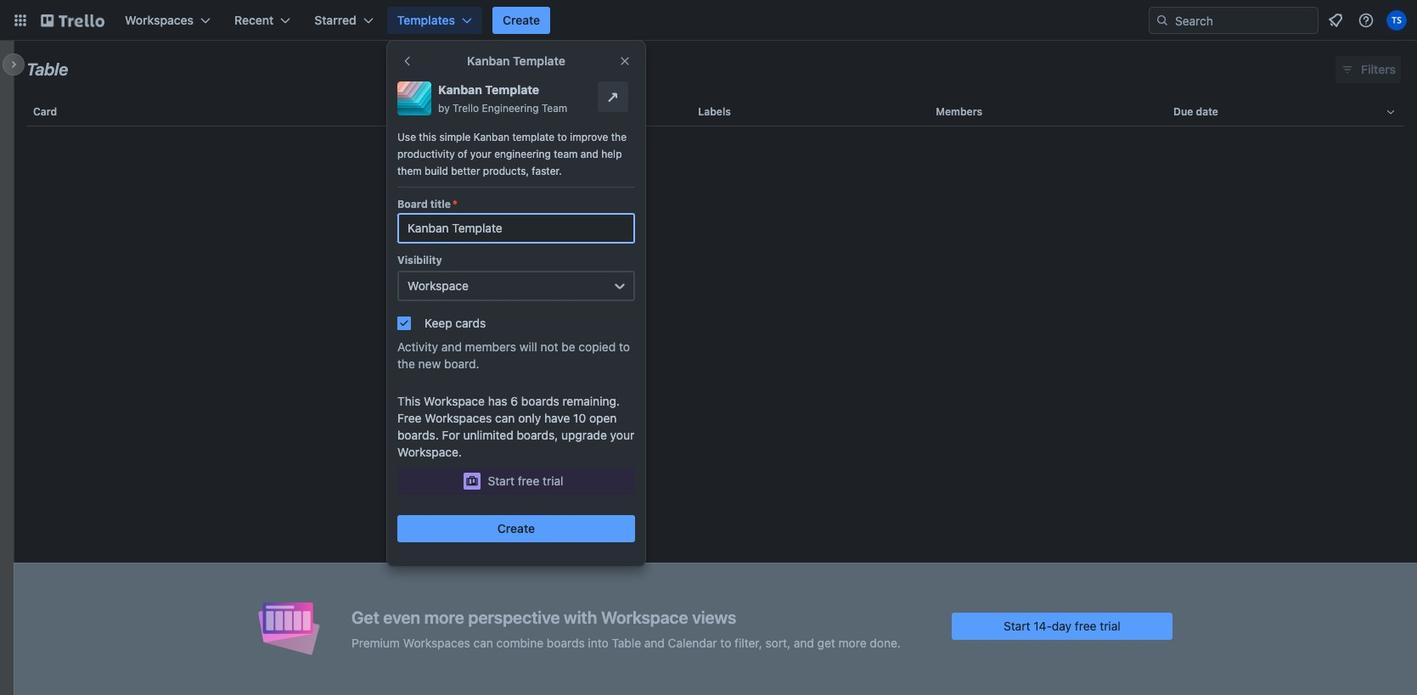 Task type: vqa. For each thing, say whether or not it's contained in the screenshot.
the middle the Workspace
yes



Task type: describe. For each thing, give the bounding box(es) containing it.
keep
[[425, 316, 452, 330]]

date
[[1197, 105, 1219, 118]]

14-
[[1034, 619, 1053, 633]]

kanban template
[[467, 54, 566, 68]]

premium
[[352, 636, 400, 650]]

activity and members will not be copied to the new board.
[[398, 340, 630, 371]]

of
[[458, 148, 468, 161]]

starred button
[[304, 7, 384, 34]]

combine
[[497, 636, 544, 650]]

faster.
[[532, 165, 562, 178]]

productivity
[[398, 148, 455, 161]]

day
[[1053, 619, 1072, 633]]

can inside this workspace has 6 boards remaining. free workspaces can only have 10 open boards. for unlimited boards, upgrade your workspace.
[[495, 411, 515, 426]]

only
[[518, 411, 541, 426]]

start 14-day free trial
[[1004, 619, 1121, 633]]

*
[[453, 198, 458, 211]]

free inside button
[[518, 474, 540, 488]]

with
[[564, 608, 598, 627]]

your inside use this simple kanban template to improve the productivity of your engineering team and help them build better products, faster.
[[471, 148, 492, 161]]

products,
[[483, 165, 529, 178]]

1 vertical spatial trial
[[1100, 619, 1121, 633]]

not
[[541, 340, 559, 354]]

boards inside this workspace has 6 boards remaining. free workspaces can only have 10 open boards. for unlimited boards, upgrade your workspace.
[[522, 394, 560, 409]]

due
[[1174, 105, 1194, 118]]

create inside primary element
[[503, 13, 540, 27]]

Table text field
[[26, 54, 68, 86]]

remaining.
[[563, 394, 620, 409]]

labels button
[[692, 92, 930, 133]]

engineering
[[495, 148, 551, 161]]

copied
[[579, 340, 616, 354]]

search image
[[1156, 14, 1170, 27]]

workspaces button
[[115, 7, 221, 34]]

members
[[465, 340, 517, 354]]

the inside activity and members will not be copied to the new board.
[[398, 357, 415, 371]]

unlimited
[[463, 428, 514, 443]]

workspaces inside get even more perspective with workspace views premium workspaces can combine boards into table and calendar to filter, sort, and get more done.
[[403, 636, 470, 650]]

filters
[[1362, 62, 1397, 76]]

templates button
[[387, 7, 483, 34]]

row containing card
[[26, 92, 1405, 133]]

them
[[398, 165, 422, 178]]

this
[[419, 131, 437, 144]]

have
[[545, 411, 570, 426]]

new
[[419, 357, 441, 371]]

even
[[383, 608, 421, 627]]

keep cards
[[425, 316, 486, 330]]

build
[[425, 165, 448, 178]]

help
[[602, 148, 622, 161]]

table containing card
[[14, 92, 1418, 696]]

create button inside primary element
[[493, 7, 551, 34]]

due date
[[1174, 105, 1219, 118]]

get even more perspective with workspace views premium workspaces can combine boards into table and calendar to filter, sort, and get more done.
[[352, 608, 901, 650]]

1 vertical spatial create
[[498, 522, 535, 536]]

kanban for kanban template by trello engineering team
[[438, 82, 482, 97]]

return to previous screen image
[[401, 54, 415, 68]]

calendar
[[668, 636, 718, 650]]

and left get
[[794, 636, 815, 650]]

board
[[398, 198, 428, 211]]

board title *
[[398, 198, 458, 211]]

this workspace has 6 boards remaining. free workspaces can only have 10 open boards. for unlimited boards, upgrade your workspace.
[[398, 394, 635, 460]]

can inside get even more perspective with workspace views premium workspaces can combine boards into table and calendar to filter, sort, and get more done.
[[474, 636, 493, 650]]

the inside use this simple kanban template to improve the productivity of your engineering team and help them build better products, faster.
[[611, 131, 627, 144]]

start for start free trial
[[488, 474, 515, 488]]

0 horizontal spatial more
[[424, 608, 465, 627]]

cards
[[456, 316, 486, 330]]

templates
[[397, 13, 455, 27]]

for
[[442, 428, 460, 443]]

filter,
[[735, 636, 763, 650]]

boards.
[[398, 428, 439, 443]]

start 14-day free trial link
[[952, 613, 1173, 640]]

primary element
[[0, 0, 1418, 41]]

team
[[554, 148, 578, 161]]

activity
[[398, 340, 438, 354]]

members
[[936, 105, 983, 118]]

kanban inside use this simple kanban template to improve the productivity of your engineering team and help them build better products, faster.
[[474, 131, 510, 144]]

due date button
[[1167, 92, 1405, 133]]

title
[[431, 198, 451, 211]]



Task type: locate. For each thing, give the bounding box(es) containing it.
0 vertical spatial your
[[471, 148, 492, 161]]

kanban up kanban template link
[[467, 54, 510, 68]]

kanban template link
[[438, 82, 591, 99]]

back to home image
[[41, 7, 104, 34]]

1 vertical spatial more
[[839, 636, 867, 650]]

0 vertical spatial create button
[[493, 7, 551, 34]]

get
[[352, 608, 380, 627]]

0 vertical spatial can
[[495, 411, 515, 426]]

can left combine
[[474, 636, 493, 650]]

starred
[[315, 13, 357, 27]]

boards down "with"
[[547, 636, 585, 650]]

team
[[542, 102, 568, 115]]

1 vertical spatial free
[[1075, 619, 1097, 633]]

your right of
[[471, 148, 492, 161]]

start free trial button
[[398, 468, 635, 495]]

0 horizontal spatial your
[[471, 148, 492, 161]]

1 vertical spatial boards
[[547, 636, 585, 650]]

start inside button
[[488, 474, 515, 488]]

0 vertical spatial template
[[513, 54, 566, 68]]

1 vertical spatial your
[[611, 428, 635, 443]]

boards,
[[517, 428, 558, 443]]

upgrade
[[562, 428, 607, 443]]

free right day
[[1075, 619, 1097, 633]]

and
[[581, 148, 599, 161], [442, 340, 462, 354], [645, 636, 665, 650], [794, 636, 815, 650]]

10
[[574, 411, 586, 426]]

and up board.
[[442, 340, 462, 354]]

to right the copied
[[619, 340, 630, 354]]

0 horizontal spatial to
[[558, 131, 567, 144]]

2 vertical spatial to
[[721, 636, 732, 650]]

template up the engineering
[[485, 82, 540, 97]]

start for start 14-day free trial
[[1004, 619, 1031, 633]]

to inside activity and members will not be copied to the new board.
[[619, 340, 630, 354]]

0 vertical spatial create
[[503, 13, 540, 27]]

1 horizontal spatial your
[[611, 428, 635, 443]]

create down start free trial button
[[498, 522, 535, 536]]

template inside kanban template by trello engineering team
[[485, 82, 540, 97]]

and inside activity and members will not be copied to the new board.
[[442, 340, 462, 354]]

0 vertical spatial kanban
[[467, 54, 510, 68]]

kanban up "trello"
[[438, 82, 482, 97]]

start down unlimited
[[488, 474, 515, 488]]

kanban down list
[[474, 131, 510, 144]]

0 horizontal spatial the
[[398, 357, 415, 371]]

workspace inside this workspace has 6 boards remaining. free workspaces can only have 10 open boards. for unlimited boards, upgrade your workspace.
[[424, 394, 485, 409]]

trello
[[453, 102, 479, 115]]

by
[[438, 102, 450, 115]]

use this simple kanban template to improve the productivity of your engineering team and help them build better products, faster.
[[398, 131, 627, 178]]

workspace up into
[[601, 608, 689, 627]]

template for kanban template
[[513, 54, 566, 68]]

workspace
[[408, 279, 469, 293], [424, 394, 485, 409], [601, 608, 689, 627]]

0 notifications image
[[1326, 10, 1347, 31]]

open
[[590, 411, 617, 426]]

kanban
[[467, 54, 510, 68], [438, 82, 482, 97], [474, 131, 510, 144]]

workspace.
[[398, 445, 462, 460]]

None text field
[[398, 213, 635, 244]]

labels
[[699, 105, 731, 118]]

members button
[[930, 92, 1167, 133]]

list
[[461, 105, 479, 118]]

the down activity
[[398, 357, 415, 371]]

boards
[[522, 394, 560, 409], [547, 636, 585, 650]]

recent button
[[224, 7, 301, 34]]

create button down start free trial button
[[398, 516, 635, 543]]

1 vertical spatial the
[[398, 357, 415, 371]]

table inside get even more perspective with workspace views premium workspaces can combine boards into table and calendar to filter, sort, and get more done.
[[612, 636, 641, 650]]

0 vertical spatial boards
[[522, 394, 560, 409]]

be
[[562, 340, 576, 354]]

to left the filter,
[[721, 636, 732, 650]]

1 vertical spatial create button
[[398, 516, 635, 543]]

table right into
[[612, 636, 641, 650]]

can
[[495, 411, 515, 426], [474, 636, 493, 650]]

0 vertical spatial table
[[26, 59, 68, 79]]

1 vertical spatial template
[[485, 82, 540, 97]]

this
[[398, 394, 421, 409]]

1 vertical spatial start
[[1004, 619, 1031, 633]]

workspaces
[[125, 13, 194, 27], [425, 411, 492, 426], [403, 636, 470, 650]]

engineering
[[482, 102, 539, 115]]

to inside use this simple kanban template to improve the productivity of your engineering team and help them build better products, faster.
[[558, 131, 567, 144]]

1 vertical spatial kanban
[[438, 82, 482, 97]]

more right even
[[424, 608, 465, 627]]

boards inside get even more perspective with workspace views premium workspaces can combine boards into table and calendar to filter, sort, and get more done.
[[547, 636, 585, 650]]

will
[[520, 340, 538, 354]]

use
[[398, 131, 416, 144]]

visibility
[[398, 254, 442, 267]]

done.
[[870, 636, 901, 650]]

and left calendar
[[645, 636, 665, 650]]

0 horizontal spatial start
[[488, 474, 515, 488]]

Search field
[[1170, 8, 1319, 33]]

close popover image
[[618, 54, 632, 68]]

filters button
[[1336, 56, 1402, 83]]

0 horizontal spatial free
[[518, 474, 540, 488]]

more right get
[[839, 636, 867, 650]]

0 horizontal spatial trial
[[543, 474, 564, 488]]

0 horizontal spatial can
[[474, 636, 493, 650]]

kanban inside kanban template by trello engineering team
[[438, 82, 482, 97]]

trial
[[543, 474, 564, 488], [1100, 619, 1121, 633]]

card
[[33, 105, 57, 118]]

create
[[503, 13, 540, 27], [498, 522, 535, 536]]

simple
[[440, 131, 471, 144]]

1 vertical spatial workspaces
[[425, 411, 492, 426]]

board.
[[444, 357, 480, 371]]

row
[[26, 92, 1405, 133]]

1 horizontal spatial trial
[[1100, 619, 1121, 633]]

workspace down visibility
[[408, 279, 469, 293]]

card button
[[26, 92, 454, 133]]

into
[[588, 636, 609, 650]]

0 vertical spatial to
[[558, 131, 567, 144]]

start left 14-
[[1004, 619, 1031, 633]]

1 horizontal spatial the
[[611, 131, 627, 144]]

better
[[451, 165, 480, 178]]

has
[[488, 394, 508, 409]]

2 horizontal spatial to
[[721, 636, 732, 650]]

1 vertical spatial workspace
[[424, 394, 485, 409]]

0 vertical spatial more
[[424, 608, 465, 627]]

1 horizontal spatial free
[[1075, 619, 1097, 633]]

trial down boards,
[[543, 474, 564, 488]]

views
[[692, 608, 737, 627]]

to up team
[[558, 131, 567, 144]]

and inside use this simple kanban template to improve the productivity of your engineering team and help them build better products, faster.
[[581, 148, 599, 161]]

more
[[424, 608, 465, 627], [839, 636, 867, 650]]

2 vertical spatial kanban
[[474, 131, 510, 144]]

perspective
[[468, 608, 560, 627]]

kanban for kanban template
[[467, 54, 510, 68]]

2 vertical spatial workspaces
[[403, 636, 470, 650]]

workspace inside get even more perspective with workspace views premium workspaces can combine boards into table and calendar to filter, sort, and get more done.
[[601, 608, 689, 627]]

0 horizontal spatial table
[[26, 59, 68, 79]]

workspaces inside this workspace has 6 boards remaining. free workspaces can only have 10 open boards. for unlimited boards, upgrade your workspace.
[[425, 411, 492, 426]]

1 horizontal spatial to
[[619, 340, 630, 354]]

trial right day
[[1100, 619, 1121, 633]]

get
[[818, 636, 836, 650]]

your down open
[[611, 428, 635, 443]]

start
[[488, 474, 515, 488], [1004, 619, 1031, 633]]

1 vertical spatial can
[[474, 636, 493, 650]]

workspaces inside dropdown button
[[125, 13, 194, 27]]

tara schultz (taraschultz7) image
[[1387, 10, 1408, 31]]

start free trial
[[488, 474, 564, 488]]

0 vertical spatial the
[[611, 131, 627, 144]]

create button up the kanban template
[[493, 7, 551, 34]]

open information menu image
[[1358, 12, 1375, 29]]

free
[[518, 474, 540, 488], [1075, 619, 1097, 633]]

table up card on the left
[[26, 59, 68, 79]]

2 vertical spatial workspace
[[601, 608, 689, 627]]

trial inside button
[[543, 474, 564, 488]]

free down boards,
[[518, 474, 540, 488]]

sort,
[[766, 636, 791, 650]]

1 vertical spatial table
[[612, 636, 641, 650]]

template for kanban template by trello engineering team
[[485, 82, 540, 97]]

table
[[26, 59, 68, 79], [612, 636, 641, 650]]

the up help at the left of the page
[[611, 131, 627, 144]]

workspace up for
[[424, 394, 485, 409]]

create up the kanban template
[[503, 13, 540, 27]]

template
[[513, 131, 555, 144]]

free
[[398, 411, 422, 426]]

can down has
[[495, 411, 515, 426]]

1 vertical spatial to
[[619, 340, 630, 354]]

1 horizontal spatial table
[[612, 636, 641, 650]]

template up kanban template link
[[513, 54, 566, 68]]

0 vertical spatial workspace
[[408, 279, 469, 293]]

0 vertical spatial free
[[518, 474, 540, 488]]

1 horizontal spatial more
[[839, 636, 867, 650]]

list button
[[454, 92, 692, 133]]

1 horizontal spatial can
[[495, 411, 515, 426]]

your
[[471, 148, 492, 161], [611, 428, 635, 443]]

6
[[511, 394, 518, 409]]

your inside this workspace has 6 boards remaining. free workspaces can only have 10 open boards. for unlimited boards, upgrade your workspace.
[[611, 428, 635, 443]]

recent
[[235, 13, 274, 27]]

and down improve
[[581, 148, 599, 161]]

0 vertical spatial trial
[[543, 474, 564, 488]]

0 vertical spatial start
[[488, 474, 515, 488]]

0 vertical spatial workspaces
[[125, 13, 194, 27]]

table
[[14, 92, 1418, 696]]

improve
[[570, 131, 609, 144]]

1 horizontal spatial start
[[1004, 619, 1031, 633]]

kanban template by trello engineering team
[[438, 82, 568, 115]]

boards up the only
[[522, 394, 560, 409]]

to inside get even more perspective with workspace views premium workspaces can combine boards into table and calendar to filter, sort, and get more done.
[[721, 636, 732, 650]]

to
[[558, 131, 567, 144], [619, 340, 630, 354], [721, 636, 732, 650]]



